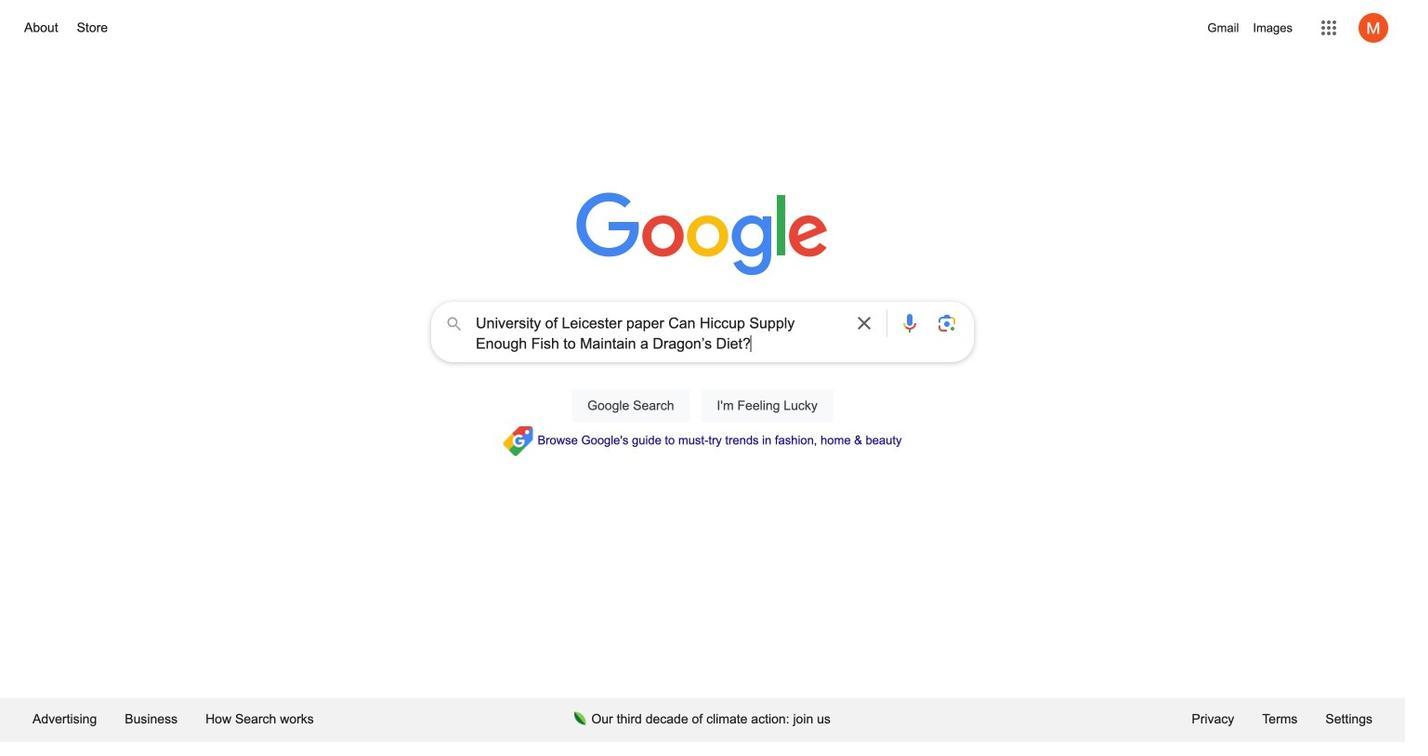 Task type: locate. For each thing, give the bounding box(es) containing it.
Search text field
[[476, 313, 842, 354]]

search by image image
[[936, 312, 958, 335]]

None search field
[[19, 296, 1386, 444]]



Task type: vqa. For each thing, say whether or not it's contained in the screenshot.
search field
yes



Task type: describe. For each thing, give the bounding box(es) containing it.
google image
[[576, 192, 829, 278]]

search by voice image
[[899, 312, 921, 335]]



